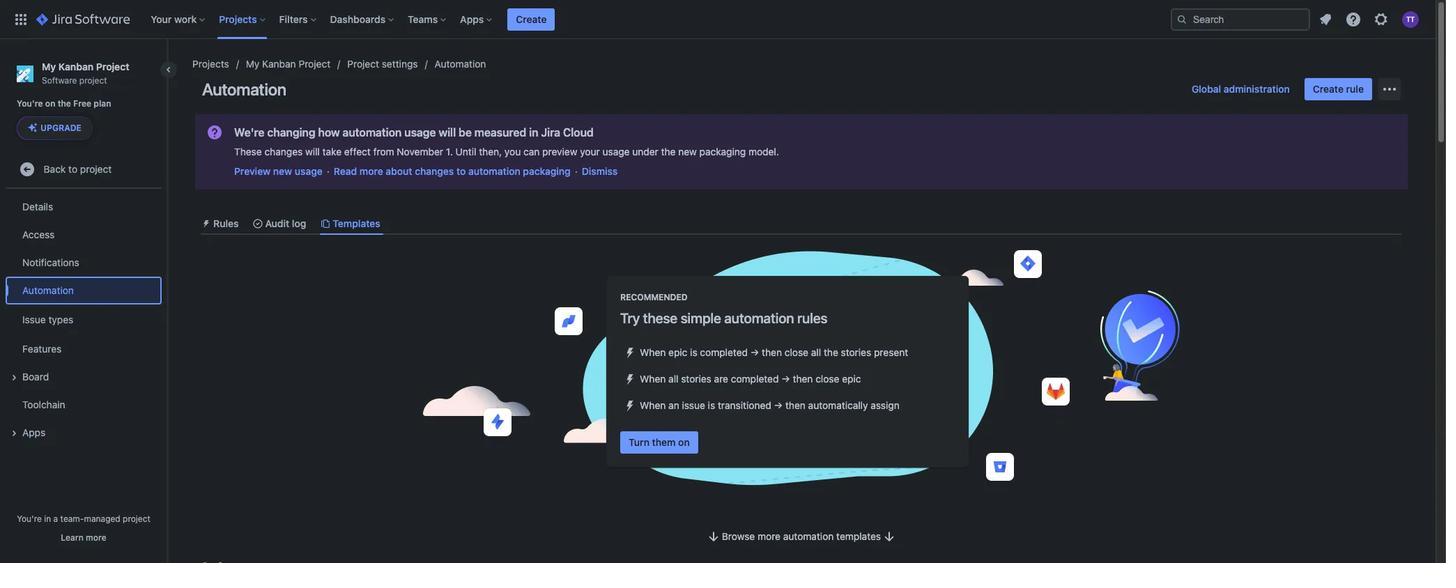 Task type: locate. For each thing, give the bounding box(es) containing it.
rules
[[798, 310, 828, 326]]

are
[[714, 373, 729, 385]]

usage
[[405, 126, 436, 139], [603, 146, 630, 158], [295, 165, 323, 177]]

0 horizontal spatial close
[[785, 346, 809, 358]]

1 horizontal spatial all
[[812, 346, 822, 358]]

banner containing your work
[[0, 0, 1436, 39]]

the right under
[[661, 146, 676, 158]]

group containing details
[[6, 189, 162, 451]]

issue
[[682, 399, 706, 411]]

you're left the a
[[17, 514, 42, 524]]

0 horizontal spatial kanban
[[58, 61, 94, 73]]

banner
[[0, 0, 1436, 39]]

the inside we're changing how automation usage will be measured in jira cloud these changes will take effect from november 1. until then, you can preview your usage under the new packaging model.
[[661, 146, 676, 158]]

1 vertical spatial then
[[793, 373, 813, 385]]

· left read
[[327, 165, 330, 177]]

notifications
[[22, 256, 79, 268]]

0 vertical spatial new
[[679, 146, 697, 158]]

0 horizontal spatial more
[[86, 533, 106, 543]]

your work
[[151, 13, 197, 25]]

new right under
[[679, 146, 697, 158]]

1 vertical spatial epic
[[842, 373, 861, 385]]

automation down projects link
[[202, 79, 287, 99]]

the
[[58, 98, 71, 109], [661, 146, 676, 158], [824, 346, 839, 358]]

2 vertical spatial automation
[[22, 284, 74, 296]]

1 horizontal spatial epic
[[842, 373, 861, 385]]

1 horizontal spatial automation link
[[435, 56, 486, 73]]

on right them
[[679, 436, 690, 448]]

stories left present
[[841, 346, 872, 358]]

1 horizontal spatial stories
[[841, 346, 872, 358]]

stories left "are"
[[681, 373, 712, 385]]

1 vertical spatial create
[[1314, 83, 1344, 95]]

my up 'software'
[[42, 61, 56, 73]]

0 vertical spatial automation
[[435, 58, 486, 70]]

more down managed
[[86, 533, 106, 543]]

0 horizontal spatial epic
[[669, 346, 688, 358]]

expand image
[[6, 425, 22, 442]]

→ down when epic is completed → then close all the stories present at the bottom of page
[[782, 373, 791, 385]]

projects right work
[[219, 13, 257, 25]]

more down from
[[360, 165, 383, 177]]

1 horizontal spatial my
[[246, 58, 260, 70]]

primary element
[[8, 0, 1171, 39]]

project left settings
[[347, 58, 379, 70]]

0 vertical spatial packaging
[[700, 146, 746, 158]]

1 horizontal spatial ·
[[575, 165, 578, 177]]

1 you're from the top
[[17, 98, 43, 109]]

learn more button
[[61, 533, 106, 544]]

then,
[[479, 146, 502, 158]]

when for when an issue is transitioned → then automatically assign
[[640, 399, 666, 411]]

all up an on the left bottom
[[669, 373, 679, 385]]

new
[[679, 146, 697, 158], [273, 165, 292, 177]]

then for completed
[[793, 373, 813, 385]]

all
[[812, 346, 822, 358], [669, 373, 679, 385]]

dismiss button
[[582, 165, 618, 179]]

0 horizontal spatial apps
[[22, 427, 45, 438]]

2 vertical spatial →
[[774, 399, 783, 411]]

0 horizontal spatial on
[[45, 98, 55, 109]]

projects inside popup button
[[219, 13, 257, 25]]

more
[[360, 165, 383, 177], [758, 531, 781, 543], [86, 533, 106, 543]]

1 vertical spatial projects
[[192, 58, 229, 70]]

create left the rule
[[1314, 83, 1344, 95]]

automation down notifications
[[22, 284, 74, 296]]

1 horizontal spatial in
[[529, 126, 539, 139]]

0 vertical spatial on
[[45, 98, 55, 109]]

epic
[[669, 346, 688, 358], [842, 373, 861, 385]]

tab list containing rules
[[195, 212, 1409, 235]]

1 vertical spatial new
[[273, 165, 292, 177]]

software
[[42, 75, 77, 86]]

automation down apps dropdown button
[[435, 58, 486, 70]]

will
[[439, 126, 456, 139], [305, 146, 320, 158]]

· left dismiss
[[575, 165, 578, 177]]

in left the a
[[44, 514, 51, 524]]

1 horizontal spatial automation
[[202, 79, 287, 99]]

expand image
[[6, 370, 22, 386]]

be
[[459, 126, 472, 139]]

1 vertical spatial on
[[679, 436, 690, 448]]

→
[[751, 346, 760, 358], [782, 373, 791, 385], [774, 399, 783, 411]]

is right issue
[[708, 399, 716, 411]]

present
[[874, 346, 909, 358]]

project up plan on the top left of the page
[[79, 75, 107, 86]]

we're changing how automation usage will be measured in jira cloud these changes will take effect from november 1. until then, you can preview your usage under the new packaging model.
[[234, 126, 779, 158]]

your
[[580, 146, 600, 158]]

audit log image
[[253, 218, 264, 229]]

about
[[386, 165, 412, 177]]

apps down toolchain
[[22, 427, 45, 438]]

you're for you're in a team-managed project
[[17, 514, 42, 524]]

usage down take
[[295, 165, 323, 177]]

0 horizontal spatial create
[[516, 13, 547, 25]]

kanban inside my kanban project software project
[[58, 61, 94, 73]]

2 horizontal spatial more
[[758, 531, 781, 543]]

my kanban project
[[246, 58, 331, 70]]

1 vertical spatial in
[[44, 514, 51, 524]]

0 horizontal spatial my
[[42, 61, 56, 73]]

1 horizontal spatial more
[[360, 165, 383, 177]]

0 horizontal spatial will
[[305, 146, 320, 158]]

group
[[6, 189, 162, 451]]

create rule button
[[1305, 78, 1373, 100]]

apps inside button
[[22, 427, 45, 438]]

1 vertical spatial changes
[[415, 165, 454, 177]]

0 vertical spatial apps
[[460, 13, 484, 25]]

2 vertical spatial the
[[824, 346, 839, 358]]

new right preview
[[273, 165, 292, 177]]

1 vertical spatial →
[[782, 373, 791, 385]]

stories
[[841, 346, 872, 358], [681, 373, 712, 385]]

apps
[[460, 13, 484, 25], [22, 427, 45, 438]]

types
[[48, 314, 73, 325]]

1 when from the top
[[640, 346, 666, 358]]

notifications link
[[6, 249, 162, 277]]

more inside button
[[86, 533, 106, 543]]

project up details link
[[80, 163, 112, 175]]

3 when from the top
[[640, 399, 666, 411]]

free
[[73, 98, 91, 109]]

usage up november
[[405, 126, 436, 139]]

automation up when epic is completed → then close all the stories present at the bottom of page
[[725, 310, 795, 326]]

more for browse more automation templates
[[758, 531, 781, 543]]

usage up dismiss
[[603, 146, 630, 158]]

administration
[[1224, 83, 1291, 95]]

1 horizontal spatial create
[[1314, 83, 1344, 95]]

changing
[[267, 126, 316, 139]]

project inside my kanban project software project
[[96, 61, 129, 73]]

1 horizontal spatial usage
[[405, 126, 436, 139]]

changes up 'preview new usage' button
[[265, 146, 303, 158]]

kanban down filters
[[262, 58, 296, 70]]

turn
[[629, 436, 650, 448]]

→ for transitioned
[[774, 399, 783, 411]]

0 horizontal spatial automation
[[22, 284, 74, 296]]

tab list
[[195, 212, 1409, 235]]

2 horizontal spatial usage
[[603, 146, 630, 158]]

automation
[[343, 126, 402, 139], [469, 165, 521, 177], [725, 310, 795, 326], [784, 531, 834, 543]]

project right managed
[[123, 514, 151, 524]]

will left take
[[305, 146, 320, 158]]

then down when epic is completed → then close all the stories present at the bottom of page
[[793, 373, 813, 385]]

1 vertical spatial when
[[640, 373, 666, 385]]

0 horizontal spatial all
[[669, 373, 679, 385]]

0 horizontal spatial automation link
[[6, 277, 162, 305]]

0 vertical spatial changes
[[265, 146, 303, 158]]

1 horizontal spatial close
[[816, 373, 840, 385]]

search image
[[1177, 14, 1188, 25]]

create for create rule
[[1314, 83, 1344, 95]]

to right back
[[68, 163, 77, 175]]

then up when all stories are completed → then close epic at the bottom of page
[[762, 346, 782, 358]]

completed
[[700, 346, 748, 358], [731, 373, 779, 385]]

all down rules
[[812, 346, 822, 358]]

project for my kanban project software project
[[96, 61, 129, 73]]

then
[[762, 346, 782, 358], [793, 373, 813, 385], [786, 399, 806, 411]]

then left automatically on the bottom right of the page
[[786, 399, 806, 411]]

0 horizontal spatial new
[[273, 165, 292, 177]]

1 vertical spatial is
[[708, 399, 716, 411]]

create button
[[508, 8, 555, 30]]

packaging down preview
[[523, 165, 571, 177]]

0 vertical spatial is
[[690, 346, 698, 358]]

automation link down apps dropdown button
[[435, 56, 486, 73]]

2 vertical spatial usage
[[295, 165, 323, 177]]

packaging left model.
[[700, 146, 746, 158]]

an
[[669, 399, 680, 411]]

create
[[516, 13, 547, 25], [1314, 83, 1344, 95]]

0 vertical spatial epic
[[669, 346, 688, 358]]

projects down work
[[192, 58, 229, 70]]

1 vertical spatial stories
[[681, 373, 712, 385]]

close up automatically on the bottom right of the page
[[816, 373, 840, 385]]

automation for notifications
[[22, 284, 74, 296]]

the left free
[[58, 98, 71, 109]]

create right apps dropdown button
[[516, 13, 547, 25]]

browse more automation templates
[[722, 531, 881, 543]]

0 horizontal spatial changes
[[265, 146, 303, 158]]

automation for project settings
[[435, 58, 486, 70]]

your work button
[[147, 8, 211, 30]]

1 horizontal spatial project
[[299, 58, 331, 70]]

project
[[299, 58, 331, 70], [347, 58, 379, 70], [96, 61, 129, 73]]

more right 'browse'
[[758, 531, 781, 543]]

project down 'filters' popup button
[[299, 58, 331, 70]]

1 vertical spatial project
[[80, 163, 112, 175]]

you're for you're on the free plan
[[17, 98, 43, 109]]

on down 'software'
[[45, 98, 55, 109]]

is
[[690, 346, 698, 358], [708, 399, 716, 411]]

1 horizontal spatial apps
[[460, 13, 484, 25]]

project up plan on the top left of the page
[[96, 61, 129, 73]]

1 horizontal spatial to
[[457, 165, 466, 177]]

the down rules
[[824, 346, 839, 358]]

0 vertical spatial create
[[516, 13, 547, 25]]

0 horizontal spatial ·
[[327, 165, 330, 177]]

2 vertical spatial when
[[640, 399, 666, 411]]

1 horizontal spatial packaging
[[700, 146, 746, 158]]

2 you're from the top
[[17, 514, 42, 524]]

automation link for project settings
[[435, 56, 486, 73]]

until
[[456, 146, 477, 158]]

0 vertical spatial in
[[529, 126, 539, 139]]

kanban up 'software'
[[58, 61, 94, 73]]

access link
[[6, 221, 162, 249]]

preview
[[543, 146, 578, 158]]

browse
[[722, 531, 755, 543]]

settings image
[[1374, 11, 1390, 28]]

dismiss
[[582, 165, 618, 177]]

1 vertical spatial close
[[816, 373, 840, 385]]

you're
[[17, 98, 43, 109], [17, 514, 42, 524]]

1 vertical spatial usage
[[603, 146, 630, 158]]

cloud
[[563, 126, 594, 139]]

back to project
[[44, 163, 112, 175]]

assign
[[871, 399, 900, 411]]

0 vertical spatial all
[[812, 346, 822, 358]]

turn them on button
[[621, 431, 699, 454]]

audit log
[[265, 218, 306, 229]]

completed up "are"
[[700, 346, 748, 358]]

teams button
[[404, 8, 452, 30]]

under
[[633, 146, 659, 158]]

plan
[[94, 98, 111, 109]]

→ for completed
[[782, 373, 791, 385]]

1 horizontal spatial new
[[679, 146, 697, 158]]

0 vertical spatial stories
[[841, 346, 872, 358]]

you're on the free plan
[[17, 98, 111, 109]]

1 horizontal spatial kanban
[[262, 58, 296, 70]]

to down until on the top left of the page
[[457, 165, 466, 177]]

actions image
[[1382, 81, 1399, 98]]

1 vertical spatial automation link
[[6, 277, 162, 305]]

1 vertical spatial the
[[661, 146, 676, 158]]

preview new usage · read more about changes to automation packaging · dismiss
[[234, 165, 618, 177]]

→ right transitioned
[[774, 399, 783, 411]]

→ up when all stories are completed → then close epic at the bottom of page
[[751, 346, 760, 358]]

board
[[22, 371, 49, 383]]

create inside primary 'element'
[[516, 13, 547, 25]]

epic up automatically on the bottom right of the page
[[842, 373, 861, 385]]

1 vertical spatial you're
[[17, 514, 42, 524]]

teams
[[408, 13, 438, 25]]

projects for projects popup button
[[219, 13, 257, 25]]

changes down november
[[415, 165, 454, 177]]

completed up transitioned
[[731, 373, 779, 385]]

kanban for my kanban project
[[262, 58, 296, 70]]

my for my kanban project software project
[[42, 61, 56, 73]]

0 vertical spatial completed
[[700, 346, 748, 358]]

0 horizontal spatial project
[[96, 61, 129, 73]]

project for my kanban project
[[299, 58, 331, 70]]

my inside my kanban project software project
[[42, 61, 56, 73]]

my
[[246, 58, 260, 70], [42, 61, 56, 73]]

2 when from the top
[[640, 373, 666, 385]]

kanban
[[262, 58, 296, 70], [58, 61, 94, 73]]

1 vertical spatial packaging
[[523, 165, 571, 177]]

log
[[292, 218, 306, 229]]

when epic is completed → then close all the stories present
[[640, 346, 909, 358]]

automation
[[435, 58, 486, 70], [202, 79, 287, 99], [22, 284, 74, 296]]

0 horizontal spatial in
[[44, 514, 51, 524]]

1 horizontal spatial on
[[679, 436, 690, 448]]

global administration
[[1192, 83, 1291, 95]]

0 vertical spatial projects
[[219, 13, 257, 25]]

my right projects link
[[246, 58, 260, 70]]

0 vertical spatial when
[[640, 346, 666, 358]]

in left jira
[[529, 126, 539, 139]]

0 vertical spatial will
[[439, 126, 456, 139]]

jira software image
[[36, 11, 130, 28], [36, 11, 130, 28]]

0 vertical spatial close
[[785, 346, 809, 358]]

2 vertical spatial then
[[786, 399, 806, 411]]

epic down these
[[669, 346, 688, 358]]

appswitcher icon image
[[13, 11, 29, 28]]

automation up from
[[343, 126, 402, 139]]

automation down then,
[[469, 165, 521, 177]]

will left be
[[439, 126, 456, 139]]

apps right teams dropdown button
[[460, 13, 484, 25]]

is down simple
[[690, 346, 698, 358]]

close down rules
[[785, 346, 809, 358]]

simple
[[681, 310, 722, 326]]

when
[[640, 346, 666, 358], [640, 373, 666, 385], [640, 399, 666, 411]]

back to project link
[[6, 156, 162, 184]]

close
[[785, 346, 809, 358], [816, 373, 840, 385]]

projects link
[[192, 56, 229, 73]]

2 horizontal spatial the
[[824, 346, 839, 358]]

global administration link
[[1184, 78, 1299, 100]]

0 horizontal spatial the
[[58, 98, 71, 109]]

1 vertical spatial apps
[[22, 427, 45, 438]]

1 horizontal spatial the
[[661, 146, 676, 158]]

1 horizontal spatial changes
[[415, 165, 454, 177]]

you're up upgrade button
[[17, 98, 43, 109]]

0 vertical spatial you're
[[17, 98, 43, 109]]

work
[[174, 13, 197, 25]]

2 horizontal spatial automation
[[435, 58, 486, 70]]

apps inside dropdown button
[[460, 13, 484, 25]]

new inside we're changing how automation usage will be measured in jira cloud these changes will take effect from november 1. until then, you can preview your usage under the new packaging model.
[[679, 146, 697, 158]]

automation link up types
[[6, 277, 162, 305]]



Task type: describe. For each thing, give the bounding box(es) containing it.
0 horizontal spatial is
[[690, 346, 698, 358]]

2 horizontal spatial project
[[347, 58, 379, 70]]

team-
[[60, 514, 84, 524]]

apps button
[[456, 8, 498, 30]]

turn them on
[[629, 436, 690, 448]]

learn more
[[61, 533, 106, 543]]

measured
[[475, 126, 527, 139]]

0 vertical spatial then
[[762, 346, 782, 358]]

help image
[[1346, 11, 1363, 28]]

you're in a team-managed project
[[17, 514, 151, 524]]

transitioned
[[718, 399, 772, 411]]

0 vertical spatial →
[[751, 346, 760, 358]]

create for create
[[516, 13, 547, 25]]

my kanban project software project
[[42, 61, 129, 86]]

Search field
[[1171, 8, 1311, 30]]

november
[[397, 146, 444, 158]]

project inside my kanban project software project
[[79, 75, 107, 86]]

your
[[151, 13, 172, 25]]

automatically
[[809, 399, 869, 411]]

kanban for my kanban project software project
[[58, 61, 94, 73]]

when for when epic is completed → then close all the stories present
[[640, 346, 666, 358]]

features
[[22, 343, 62, 355]]

more for learn more
[[86, 533, 106, 543]]

dashboards button
[[326, 8, 400, 30]]

when all stories are completed → then close epic
[[640, 373, 861, 385]]

how
[[318, 126, 340, 139]]

a
[[53, 514, 58, 524]]

read
[[334, 165, 357, 177]]

rules image
[[201, 218, 212, 229]]

on inside button
[[679, 436, 690, 448]]

upgrade
[[40, 123, 82, 133]]

managed
[[84, 514, 120, 524]]

when for when all stories are completed → then close epic
[[640, 373, 666, 385]]

access
[[22, 229, 55, 240]]

1 vertical spatial all
[[669, 373, 679, 385]]

jira
[[541, 126, 561, 139]]

1 vertical spatial automation
[[202, 79, 287, 99]]

global
[[1192, 83, 1222, 95]]

apps button
[[6, 419, 162, 447]]

0 vertical spatial usage
[[405, 126, 436, 139]]

automation inside we're changing how automation usage will be measured in jira cloud these changes will take effect from november 1. until then, you can preview your usage under the new packaging model.
[[343, 126, 402, 139]]

these
[[234, 146, 262, 158]]

templates
[[837, 531, 881, 543]]

when an issue is transitioned → then automatically assign
[[640, 399, 900, 411]]

rules
[[213, 218, 239, 229]]

can
[[524, 146, 540, 158]]

from
[[373, 146, 394, 158]]

features link
[[6, 336, 162, 363]]

issue types link
[[6, 305, 162, 336]]

automation link for notifications
[[6, 277, 162, 305]]

1.
[[446, 146, 453, 158]]

1 vertical spatial will
[[305, 146, 320, 158]]

projects button
[[215, 8, 271, 30]]

model.
[[749, 146, 779, 158]]

then for transitioned
[[786, 399, 806, 411]]

recommended
[[621, 292, 688, 302]]

create rule
[[1314, 83, 1365, 95]]

templates image
[[320, 218, 331, 229]]

1 vertical spatial completed
[[731, 373, 779, 385]]

settings
[[382, 58, 418, 70]]

issue
[[22, 314, 46, 325]]

0 horizontal spatial packaging
[[523, 165, 571, 177]]

0 vertical spatial the
[[58, 98, 71, 109]]

filters button
[[275, 8, 322, 30]]

my for my kanban project
[[246, 58, 260, 70]]

1 horizontal spatial is
[[708, 399, 716, 411]]

learn
[[61, 533, 84, 543]]

templates
[[333, 218, 381, 229]]

preview
[[234, 165, 271, 177]]

packaging inside we're changing how automation usage will be measured in jira cloud these changes will take effect from november 1. until then, you can preview your usage under the new packaging model.
[[700, 146, 746, 158]]

try
[[621, 310, 640, 326]]

projects for projects link
[[192, 58, 229, 70]]

0 horizontal spatial usage
[[295, 165, 323, 177]]

these
[[643, 310, 678, 326]]

take
[[323, 146, 342, 158]]

1 horizontal spatial will
[[439, 126, 456, 139]]

effect
[[344, 146, 371, 158]]

board button
[[6, 363, 162, 391]]

changes inside we're changing how automation usage will be measured in jira cloud these changes will take effect from november 1. until then, you can preview your usage under the new packaging model.
[[265, 146, 303, 158]]

dashboards
[[330, 13, 386, 25]]

rule
[[1347, 83, 1365, 95]]

audit
[[265, 218, 290, 229]]

your profile and settings image
[[1403, 11, 1420, 28]]

notifications image
[[1318, 11, 1335, 28]]

details link
[[6, 193, 162, 221]]

my kanban project link
[[246, 56, 331, 73]]

2 · from the left
[[575, 165, 578, 177]]

toolchain link
[[6, 391, 162, 419]]

back
[[44, 163, 66, 175]]

0 horizontal spatial stories
[[681, 373, 712, 385]]

we're
[[234, 126, 265, 139]]

1 · from the left
[[327, 165, 330, 177]]

automation left templates
[[784, 531, 834, 543]]

0 horizontal spatial to
[[68, 163, 77, 175]]

you
[[505, 146, 521, 158]]

details
[[22, 201, 53, 213]]

issue types
[[22, 314, 73, 325]]

in inside we're changing how automation usage will be measured in jira cloud these changes will take effect from november 1. until then, you can preview your usage under the new packaging model.
[[529, 126, 539, 139]]

toolchain
[[22, 399, 65, 411]]

2 vertical spatial project
[[123, 514, 151, 524]]

project settings link
[[347, 56, 418, 73]]

try these simple automation rules
[[621, 310, 828, 326]]



Task type: vqa. For each thing, say whether or not it's contained in the screenshot.
Dismiss button on the left of page
yes



